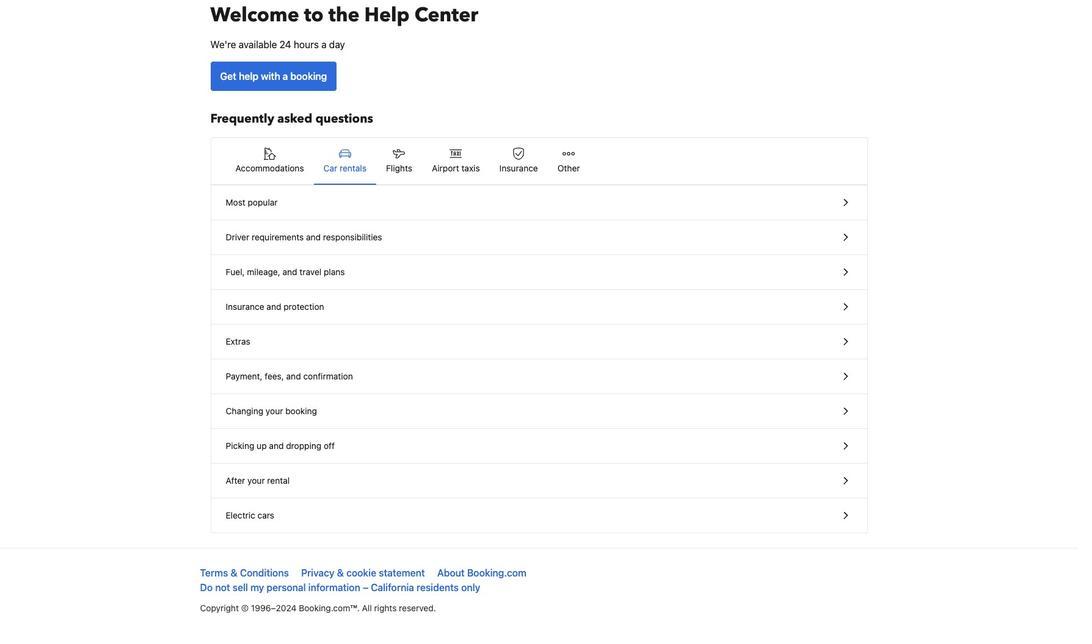Task type: describe. For each thing, give the bounding box(es) containing it.
residents
[[417, 583, 459, 594]]

only
[[461, 583, 480, 594]]

rental
[[267, 476, 290, 486]]

terms
[[200, 568, 228, 579]]

insurance button
[[490, 138, 548, 184]]

about booking.com do not sell my personal information – california residents only
[[200, 568, 526, 594]]

fuel, mileage, and travel plans
[[226, 267, 345, 277]]

confirmation
[[303, 371, 353, 382]]

extras button
[[211, 325, 867, 360]]

most popular
[[226, 197, 278, 208]]

–
[[363, 583, 368, 594]]

after your rental
[[226, 476, 290, 486]]

center
[[415, 2, 478, 29]]

most
[[226, 197, 245, 208]]

0 vertical spatial a
[[321, 39, 327, 50]]

flights
[[386, 163, 412, 173]]

statement
[[379, 568, 425, 579]]

changing your booking button
[[211, 395, 867, 429]]

fuel,
[[226, 267, 245, 277]]

a inside button
[[283, 71, 288, 82]]

privacy
[[301, 568, 335, 579]]

booking inside the changing your booking 'button'
[[285, 406, 317, 417]]

privacy & cookie statement
[[301, 568, 425, 579]]

protection
[[284, 302, 324, 312]]

insurance for insurance
[[499, 163, 538, 173]]

popular
[[248, 197, 278, 208]]

get help with a booking button
[[210, 62, 337, 91]]

privacy & cookie statement link
[[301, 568, 425, 579]]

sell
[[233, 583, 248, 594]]

up
[[257, 441, 267, 451]]

payment, fees, and confirmation
[[226, 371, 353, 382]]

to
[[304, 2, 324, 29]]

extras
[[226, 337, 250, 347]]

with
[[261, 71, 280, 82]]

plans
[[324, 267, 345, 277]]

do
[[200, 583, 213, 594]]

accommodations
[[235, 163, 304, 173]]

and for mileage,
[[283, 267, 297, 277]]

airport
[[432, 163, 459, 173]]

payment, fees, and confirmation button
[[211, 360, 867, 395]]

available
[[239, 39, 277, 50]]

driver requirements and responsibilities
[[226, 232, 382, 242]]

insurance and protection
[[226, 302, 324, 312]]

insurance and protection button
[[211, 290, 867, 325]]

and for requirements
[[306, 232, 321, 242]]

personal
[[267, 583, 306, 594]]

responsibilities
[[323, 232, 382, 242]]

questions
[[315, 111, 373, 127]]

copyright © 1996–2024 booking.com™. all rights reserved.
[[200, 603, 436, 614]]

about booking.com link
[[437, 568, 526, 579]]

and left protection
[[267, 302, 281, 312]]

get help with a booking
[[220, 71, 327, 82]]

not
[[215, 583, 230, 594]]

copyright
[[200, 603, 239, 614]]

insurance for insurance and protection
[[226, 302, 264, 312]]

cars
[[258, 511, 274, 521]]

cookie
[[346, 568, 376, 579]]

fees,
[[265, 371, 284, 382]]

car rentals button
[[314, 138, 376, 184]]

help
[[364, 2, 410, 29]]



Task type: vqa. For each thing, say whether or not it's contained in the screenshot.
Builder
no



Task type: locate. For each thing, give the bounding box(es) containing it.
& up do not sell my personal information – california residents only link
[[337, 568, 344, 579]]

picking up and dropping off button
[[211, 429, 867, 464]]

©
[[241, 603, 249, 614]]

insurance up extras
[[226, 302, 264, 312]]

reserved.
[[399, 603, 436, 614]]

1 horizontal spatial your
[[266, 406, 283, 417]]

california
[[371, 583, 414, 594]]

insurance
[[499, 163, 538, 173], [226, 302, 264, 312]]

taxis
[[461, 163, 480, 173]]

do not sell my personal information – california residents only link
[[200, 583, 480, 594]]

after
[[226, 476, 245, 486]]

tab list containing accommodations
[[211, 138, 867, 186]]

welcome to the help center
[[210, 2, 478, 29]]

other button
[[548, 138, 590, 184]]

about
[[437, 568, 465, 579]]

changing your booking
[[226, 406, 317, 417]]

0 vertical spatial booking
[[290, 71, 327, 82]]

off
[[324, 441, 335, 451]]

welcome
[[210, 2, 299, 29]]

0 horizontal spatial a
[[283, 71, 288, 82]]

1 vertical spatial your
[[247, 476, 265, 486]]

your right changing
[[266, 406, 283, 417]]

& up sell
[[231, 568, 237, 579]]

day
[[329, 39, 345, 50]]

tab list
[[211, 138, 867, 186]]

rights
[[374, 603, 397, 614]]

1 horizontal spatial a
[[321, 39, 327, 50]]

and right fees,
[[286, 371, 301, 382]]

help
[[239, 71, 258, 82]]

booking up dropping
[[285, 406, 317, 417]]

asked
[[277, 111, 312, 127]]

your right after
[[247, 476, 265, 486]]

changing
[[226, 406, 263, 417]]

1 & from the left
[[231, 568, 237, 579]]

0 horizontal spatial insurance
[[226, 302, 264, 312]]

1 vertical spatial insurance
[[226, 302, 264, 312]]

and left 'travel'
[[283, 267, 297, 277]]

booking down hours
[[290, 71, 327, 82]]

flights button
[[376, 138, 422, 184]]

driver requirements and responsibilities button
[[211, 221, 867, 255]]

1 vertical spatial a
[[283, 71, 288, 82]]

most popular button
[[211, 186, 867, 221]]

0 horizontal spatial your
[[247, 476, 265, 486]]

and for up
[[269, 441, 284, 451]]

1 horizontal spatial insurance
[[499, 163, 538, 173]]

driver
[[226, 232, 249, 242]]

2 & from the left
[[337, 568, 344, 579]]

car
[[324, 163, 337, 173]]

& for terms
[[231, 568, 237, 579]]

your
[[266, 406, 283, 417], [247, 476, 265, 486]]

a right with on the left
[[283, 71, 288, 82]]

1 vertical spatial booking
[[285, 406, 317, 417]]

0 horizontal spatial &
[[231, 568, 237, 579]]

frequently asked questions
[[210, 111, 373, 127]]

0 vertical spatial your
[[266, 406, 283, 417]]

electric cars button
[[211, 499, 867, 533]]

and inside button
[[286, 371, 301, 382]]

and right up at the left
[[269, 441, 284, 451]]

rentals
[[340, 163, 366, 173]]

airport taxis
[[432, 163, 480, 173]]

dropping
[[286, 441, 321, 451]]

payment,
[[226, 371, 262, 382]]

your inside button
[[247, 476, 265, 486]]

get
[[220, 71, 236, 82]]

other
[[558, 163, 580, 173]]

electric
[[226, 511, 255, 521]]

0 vertical spatial insurance
[[499, 163, 538, 173]]

& for privacy
[[337, 568, 344, 579]]

your inside 'button'
[[266, 406, 283, 417]]

picking up and dropping off
[[226, 441, 335, 451]]

booking.com™.
[[299, 603, 360, 614]]

your for rental
[[247, 476, 265, 486]]

frequently
[[210, 111, 274, 127]]

after your rental button
[[211, 464, 867, 499]]

&
[[231, 568, 237, 579], [337, 568, 344, 579]]

terms & conditions link
[[200, 568, 289, 579]]

travel
[[300, 267, 321, 277]]

car rentals
[[324, 163, 366, 173]]

conditions
[[240, 568, 289, 579]]

hours
[[294, 39, 319, 50]]

the
[[329, 2, 360, 29]]

insurance inside button
[[226, 302, 264, 312]]

picking
[[226, 441, 254, 451]]

all
[[362, 603, 372, 614]]

booking
[[290, 71, 327, 82], [285, 406, 317, 417]]

24
[[280, 39, 291, 50]]

insurance up most popular button
[[499, 163, 538, 173]]

requirements
[[252, 232, 304, 242]]

and up 'travel'
[[306, 232, 321, 242]]

mileage,
[[247, 267, 280, 277]]

a left day
[[321, 39, 327, 50]]

accommodations button
[[226, 138, 314, 184]]

booking.com
[[467, 568, 526, 579]]

fuel, mileage, and travel plans button
[[211, 255, 867, 290]]

we're available 24 hours a day
[[210, 39, 345, 50]]

booking inside get help with a booking button
[[290, 71, 327, 82]]

your for booking
[[266, 406, 283, 417]]

insurance inside button
[[499, 163, 538, 173]]

a
[[321, 39, 327, 50], [283, 71, 288, 82]]

my
[[250, 583, 264, 594]]

information
[[308, 583, 360, 594]]

and for fees,
[[286, 371, 301, 382]]

and
[[306, 232, 321, 242], [283, 267, 297, 277], [267, 302, 281, 312], [286, 371, 301, 382], [269, 441, 284, 451]]

electric cars
[[226, 511, 274, 521]]

1996–2024
[[251, 603, 297, 614]]

1 horizontal spatial &
[[337, 568, 344, 579]]

we're
[[210, 39, 236, 50]]

terms & conditions
[[200, 568, 289, 579]]



